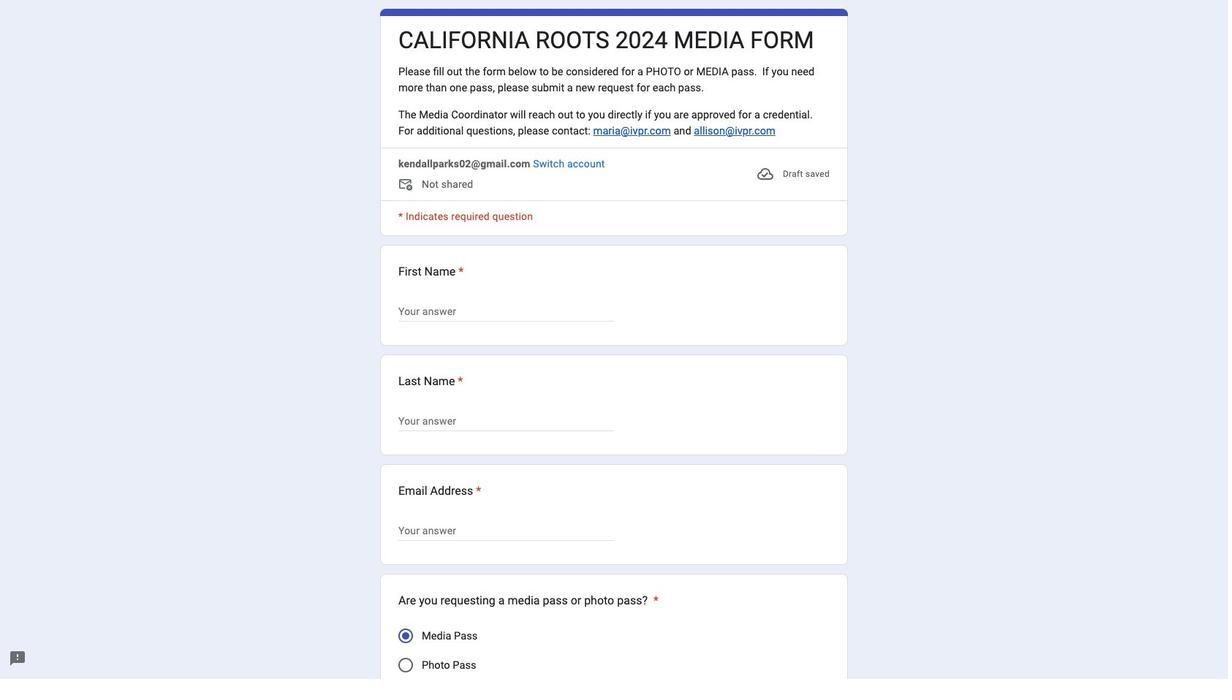 Task type: locate. For each thing, give the bounding box(es) containing it.
required question element
[[456, 263, 464, 281], [455, 373, 463, 390], [473, 483, 482, 500], [651, 592, 659, 610]]

list
[[380, 245, 849, 680]]

Photo Pass radio
[[399, 658, 413, 673]]

photo pass image
[[399, 658, 413, 673]]

None text field
[[399, 303, 614, 320]]

2 heading from the top
[[399, 263, 464, 281]]

status
[[757, 156, 830, 191]]

report a problem to google image
[[9, 650, 26, 668]]

1 heading from the top
[[399, 26, 815, 55]]

3 heading from the top
[[399, 373, 463, 390]]

None text field
[[399, 412, 614, 430], [399, 522, 614, 540], [399, 412, 614, 430], [399, 522, 614, 540]]

heading
[[399, 26, 815, 55], [399, 263, 464, 281], [399, 373, 463, 390], [399, 483, 482, 500], [399, 592, 659, 610]]

your email and google account are not part of your response image
[[399, 177, 422, 194], [399, 177, 416, 194]]



Task type: describe. For each thing, give the bounding box(es) containing it.
media pass image
[[402, 632, 410, 640]]

5 heading from the top
[[399, 592, 659, 610]]

4 heading from the top
[[399, 483, 482, 500]]

Media Pass radio
[[399, 629, 413, 643]]



Task type: vqa. For each thing, say whether or not it's contained in the screenshot.
Photo Pass option
yes



